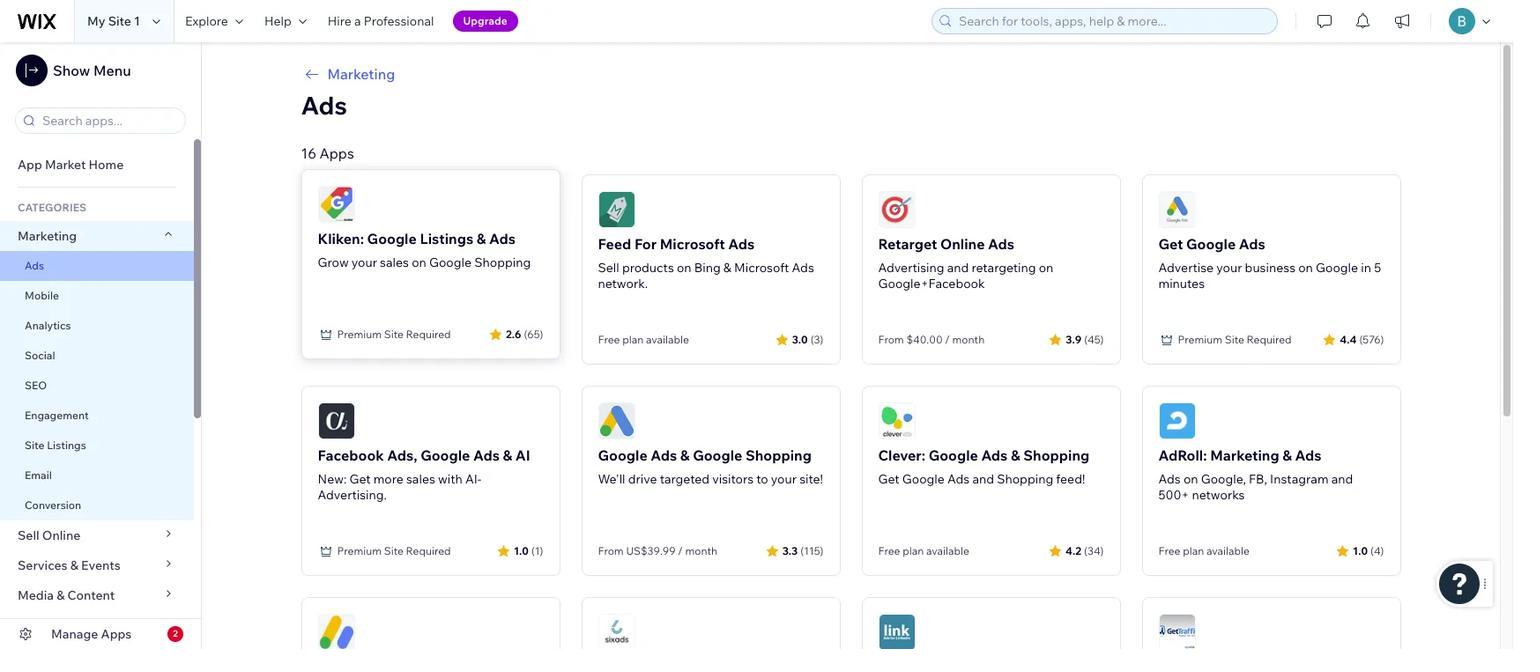 Task type: describe. For each thing, give the bounding box(es) containing it.
sales inside facebook ads, google ads & ai new: get more sales with ai- advertising.
[[406, 472, 435, 487]]

marketing link inside sidebar element
[[0, 221, 194, 251]]

explore
[[185, 13, 228, 29]]

engagement link
[[0, 401, 194, 431]]

0 vertical spatial marketing link
[[301, 63, 1401, 85]]

upgrade button
[[453, 11, 518, 32]]

seo link
[[0, 371, 194, 401]]

shopping up feed!
[[1024, 447, 1090, 464]]

$40.00
[[906, 333, 943, 346]]

ads link
[[0, 251, 194, 281]]

available for google
[[926, 545, 969, 558]]

sidebar element
[[0, 42, 202, 650]]

sales inside the kliken: google listings & ads grow your sales on google shopping
[[380, 255, 409, 271]]

site listings link
[[0, 431, 194, 461]]

ads inside get google ads advertise your business on google in 5 minutes
[[1239, 235, 1265, 253]]

kliken: google listings & ads logo image
[[318, 186, 355, 223]]

analytics link
[[0, 311, 194, 341]]

from for retarget online ads
[[878, 333, 904, 346]]

we'll
[[598, 472, 625, 487]]

16
[[301, 145, 316, 162]]

apps for 16 apps
[[320, 145, 354, 162]]

5
[[1374, 260, 1381, 276]]

retarget online ads logo image
[[878, 191, 915, 228]]

1
[[134, 13, 140, 29]]

required for google
[[406, 545, 451, 558]]

grow
[[318, 255, 349, 271]]

site listings
[[25, 439, 86, 452]]

home
[[89, 157, 124, 173]]

show
[[53, 62, 90, 79]]

4.4 (576)
[[1340, 333, 1384, 346]]

ads inside ads link
[[25, 259, 44, 272]]

shopping inside google ads & google shopping we'll drive targeted visitors to your site!
[[746, 447, 812, 464]]

and inside retarget online ads advertising and retargeting on google+facebook
[[947, 260, 969, 276]]

16 apps
[[301, 145, 354, 162]]

instagram
[[1270, 472, 1329, 487]]

hire
[[328, 13, 352, 29]]

(4)
[[1371, 544, 1384, 557]]

networks
[[1192, 487, 1245, 503]]

your inside the kliken: google listings & ads grow your sales on google shopping
[[351, 255, 377, 271]]

on for get
[[1298, 260, 1313, 276]]

1 vertical spatial microsoft
[[734, 260, 789, 276]]

clever: google ads & shopping logo image
[[878, 403, 915, 440]]

visitors
[[712, 472, 754, 487]]

listings inside the kliken: google listings & ads grow your sales on google shopping
[[420, 230, 473, 248]]

show menu
[[53, 62, 131, 79]]

ads inside facebook ads, google ads & ai new: get more sales with ai- advertising.
[[473, 447, 500, 464]]

on inside adroll: marketing & ads ads on google, fb, instagram and 500+ networks
[[1184, 472, 1198, 487]]

services & events link
[[0, 551, 194, 581]]

professional
[[364, 13, 434, 29]]

premium site required for google
[[337, 545, 451, 558]]

with
[[438, 472, 463, 487]]

3.3
[[782, 544, 798, 557]]

seo
[[25, 379, 47, 392]]

get inside clever: google ads & shopping get google ads and shopping feed!
[[878, 472, 900, 487]]

site for get google ads
[[1225, 333, 1244, 346]]

& inside facebook ads, google ads & ai new: get more sales with ai- advertising.
[[503, 447, 512, 464]]

from us$39.99 / month
[[598, 545, 718, 558]]

sell online
[[18, 528, 81, 544]]

plan for feed
[[622, 333, 644, 346]]

site!
[[800, 472, 823, 487]]

(3)
[[811, 333, 824, 346]]

facebook
[[318, 447, 384, 464]]

plan for clever:
[[903, 545, 924, 558]]

free for clever: google ads & shopping
[[878, 545, 900, 558]]

retargeting
[[972, 260, 1036, 276]]

0 horizontal spatial microsoft
[[660, 235, 725, 253]]

4.4
[[1340, 333, 1357, 346]]

sell inside feed for microsoft ads sell products on bing & microsoft ads network.
[[598, 260, 619, 276]]

us$39.99
[[626, 545, 676, 558]]

your inside get google ads advertise your business on google in 5 minutes
[[1217, 260, 1242, 276]]

on inside the kliken: google listings & ads grow your sales on google shopping
[[412, 255, 426, 271]]

help button
[[254, 0, 317, 42]]

app market home
[[18, 157, 124, 173]]

network.
[[598, 276, 648, 292]]

adroll: marketing & ads ads on google, fb, instagram and 500+ networks
[[1159, 447, 1353, 503]]

& inside the kliken: google listings & ads grow your sales on google shopping
[[477, 230, 486, 248]]

media & content
[[18, 588, 115, 604]]

Search apps... field
[[37, 108, 180, 133]]

ads inside the kliken: google listings & ads grow your sales on google shopping
[[489, 230, 516, 248]]

analytics
[[25, 319, 71, 332]]

show menu button
[[16, 55, 131, 86]]

facebook ads, google ads & ai new: get more sales with ai- advertising.
[[318, 447, 530, 503]]

hire a professional link
[[317, 0, 445, 42]]

adroll:
[[1159, 447, 1207, 464]]

0 vertical spatial marketing
[[327, 65, 395, 83]]

adroll: marketing & ads logo image
[[1159, 403, 1196, 440]]

/ for advertising
[[945, 333, 950, 346]]

gettraffic logo image
[[1159, 614, 1196, 650]]

my site 1
[[87, 13, 140, 29]]

online for retarget
[[940, 235, 985, 253]]

email link
[[0, 461, 194, 491]]

apps for manage apps
[[101, 627, 132, 643]]

services
[[18, 558, 67, 574]]

clever: google ads & shopping get google ads and shopping feed!
[[878, 447, 1090, 487]]

market
[[45, 157, 86, 173]]

and inside clever: google ads & shopping get google ads and shopping feed!
[[973, 472, 994, 487]]

design elements link
[[0, 611, 194, 641]]

app
[[18, 157, 42, 173]]

a
[[354, 13, 361, 29]]

free plan available for for
[[598, 333, 689, 346]]

in
[[1361, 260, 1371, 276]]

2.6
[[506, 327, 521, 341]]

listings inside sidebar element
[[47, 439, 86, 452]]

3.9 (45)
[[1066, 333, 1104, 346]]

(576)
[[1359, 333, 1384, 346]]

2.6 (65)
[[506, 327, 543, 341]]

from for google ads & google shopping
[[598, 545, 624, 558]]

1.0 for facebook ads, google ads & ai
[[514, 544, 529, 557]]

1.0 for adroll: marketing & ads
[[1353, 544, 1368, 557]]

ai-
[[465, 472, 482, 487]]

design
[[18, 618, 58, 634]]

site for facebook ads, google ads & ai
[[384, 545, 404, 558]]

advertising.
[[318, 487, 387, 503]]

email
[[25, 469, 52, 482]]

4.2
[[1066, 544, 1082, 557]]

media
[[18, 588, 54, 604]]

manage
[[51, 627, 98, 643]]

advertise
[[1159, 260, 1214, 276]]

(65)
[[524, 327, 543, 341]]

conversion link
[[0, 491, 194, 521]]

from $40.00 / month
[[878, 333, 985, 346]]

get inside get google ads advertise your business on google in 5 minutes
[[1159, 235, 1183, 253]]



Task type: vqa. For each thing, say whether or not it's contained in the screenshot.


Task type: locate. For each thing, give the bounding box(es) containing it.
0 horizontal spatial month
[[685, 545, 718, 558]]

0 horizontal spatial from
[[598, 545, 624, 558]]

drive
[[628, 472, 657, 487]]

1 vertical spatial marketing link
[[0, 221, 194, 251]]

google
[[367, 230, 417, 248], [1186, 235, 1236, 253], [429, 255, 472, 271], [1316, 260, 1358, 276], [421, 447, 470, 464], [598, 447, 648, 464], [693, 447, 742, 464], [929, 447, 978, 464], [902, 472, 945, 487]]

& inside google ads & google shopping we'll drive targeted visitors to your site!
[[680, 447, 690, 464]]

on right retargeting
[[1039, 260, 1054, 276]]

marketing down categories
[[18, 228, 77, 244]]

4.2 (34)
[[1066, 544, 1104, 557]]

ads for linkedin logo image
[[878, 614, 915, 650]]

1 vertical spatial /
[[678, 545, 683, 558]]

ads inside retarget online ads advertising and retargeting on google+facebook
[[988, 235, 1014, 253]]

engagement
[[25, 409, 89, 422]]

app market home link
[[0, 150, 194, 180]]

webstore ads logo image
[[598, 614, 635, 650]]

required down business
[[1247, 333, 1292, 346]]

content
[[67, 588, 115, 604]]

free plan available up ads for linkedin logo
[[878, 545, 969, 558]]

marketing up fb,
[[1210, 447, 1279, 464]]

on for feed
[[677, 260, 692, 276]]

2 horizontal spatial free plan available
[[1159, 545, 1250, 558]]

apps right 16
[[320, 145, 354, 162]]

social link
[[0, 341, 194, 371]]

your right the to
[[771, 472, 797, 487]]

from left us$39.99
[[598, 545, 624, 558]]

premium for get
[[1178, 333, 1223, 346]]

month
[[952, 333, 985, 346], [685, 545, 718, 558]]

available
[[646, 333, 689, 346], [926, 545, 969, 558], [1207, 545, 1250, 558]]

shopping up 2.6 on the bottom
[[474, 255, 531, 271]]

ai
[[515, 447, 530, 464]]

google+facebook
[[878, 276, 985, 292]]

1 horizontal spatial available
[[926, 545, 969, 558]]

on inside retarget online ads advertising and retargeting on google+facebook
[[1039, 260, 1054, 276]]

site for kliken: google listings & ads
[[384, 328, 404, 341]]

feed for microsoft ads sell products on bing & microsoft ads network.
[[598, 235, 814, 292]]

google ads & google shopping we'll drive targeted visitors to your site!
[[598, 447, 823, 487]]

and left retargeting
[[947, 260, 969, 276]]

1 vertical spatial marketing
[[18, 228, 77, 244]]

sell up services
[[18, 528, 39, 544]]

2 vertical spatial marketing
[[1210, 447, 1279, 464]]

2 horizontal spatial marketing
[[1210, 447, 1279, 464]]

upgrade
[[463, 14, 507, 27]]

my
[[87, 13, 105, 29]]

site inside sidebar element
[[25, 439, 45, 452]]

sales left the with on the left of the page
[[406, 472, 435, 487]]

free
[[598, 333, 620, 346], [878, 545, 900, 558], [1159, 545, 1181, 558]]

0 horizontal spatial apps
[[101, 627, 132, 643]]

plan up ads for linkedin logo
[[903, 545, 924, 558]]

1.0 left (4) at the bottom right
[[1353, 544, 1368, 557]]

free plan available
[[598, 333, 689, 346], [878, 545, 969, 558], [1159, 545, 1250, 558]]

1 vertical spatial online
[[42, 528, 81, 544]]

month for google
[[685, 545, 718, 558]]

1 horizontal spatial free plan available
[[878, 545, 969, 558]]

on left bing
[[677, 260, 692, 276]]

shopping up the to
[[746, 447, 812, 464]]

0 horizontal spatial sell
[[18, 528, 39, 544]]

get google ads advertise your business on google in 5 minutes
[[1159, 235, 1381, 292]]

shopping inside the kliken: google listings & ads grow your sales on google shopping
[[474, 255, 531, 271]]

on inside feed for microsoft ads sell products on bing & microsoft ads network.
[[677, 260, 692, 276]]

online inside sidebar element
[[42, 528, 81, 544]]

required for ads
[[1247, 333, 1292, 346]]

1 horizontal spatial listings
[[420, 230, 473, 248]]

listings
[[420, 230, 473, 248], [47, 439, 86, 452]]

feed!
[[1056, 472, 1085, 487]]

1 vertical spatial month
[[685, 545, 718, 558]]

premium for kliken:
[[337, 328, 382, 341]]

bing
[[694, 260, 721, 276]]

shopping left feed!
[[997, 472, 1053, 487]]

/ right $40.00
[[945, 333, 950, 346]]

advertising
[[878, 260, 944, 276]]

media & content link
[[0, 581, 194, 611]]

free for adroll: marketing & ads
[[1159, 545, 1181, 558]]

google adsense logo image
[[318, 614, 355, 650]]

from
[[878, 333, 904, 346], [598, 545, 624, 558]]

marketing down a at the top of the page
[[327, 65, 395, 83]]

available for marketing
[[1207, 545, 1250, 558]]

free right (115)
[[878, 545, 900, 558]]

0 vertical spatial month
[[952, 333, 985, 346]]

online
[[940, 235, 985, 253], [42, 528, 81, 544]]

menu
[[93, 62, 131, 79]]

& inside feed for microsoft ads sell products on bing & microsoft ads network.
[[723, 260, 732, 276]]

Search for tools, apps, help & more... field
[[954, 9, 1272, 33]]

1 horizontal spatial and
[[973, 472, 994, 487]]

more
[[373, 472, 404, 487]]

clever:
[[878, 447, 926, 464]]

2 horizontal spatial available
[[1207, 545, 1250, 558]]

hire a professional
[[328, 13, 434, 29]]

2 1.0 from the left
[[1353, 544, 1368, 557]]

0 vertical spatial online
[[940, 235, 985, 253]]

elements
[[61, 618, 115, 634]]

free plan available down networks
[[1159, 545, 1250, 558]]

sell down feed
[[598, 260, 619, 276]]

0 horizontal spatial listings
[[47, 439, 86, 452]]

1 horizontal spatial free
[[878, 545, 900, 558]]

0 horizontal spatial and
[[947, 260, 969, 276]]

ads,
[[387, 447, 417, 464]]

& inside clever: google ads & shopping get google ads and shopping feed!
[[1011, 447, 1020, 464]]

premium site required for listings
[[337, 328, 451, 341]]

from left $40.00
[[878, 333, 904, 346]]

conversion
[[25, 499, 81, 512]]

0 vertical spatial sales
[[380, 255, 409, 271]]

/ right us$39.99
[[678, 545, 683, 558]]

sell inside sidebar element
[[18, 528, 39, 544]]

on right grow
[[412, 255, 426, 271]]

your right grow
[[351, 255, 377, 271]]

0 horizontal spatial your
[[351, 255, 377, 271]]

get inside facebook ads, google ads & ai new: get more sales with ai- advertising.
[[349, 472, 371, 487]]

0 vertical spatial apps
[[320, 145, 354, 162]]

retarget online ads advertising and retargeting on google+facebook
[[878, 235, 1054, 292]]

1 vertical spatial sell
[[18, 528, 39, 544]]

feed
[[598, 235, 631, 253]]

1 horizontal spatial your
[[771, 472, 797, 487]]

facebook ads, google ads & ai logo image
[[318, 403, 355, 440]]

1 horizontal spatial /
[[945, 333, 950, 346]]

free down 500+
[[1159, 545, 1181, 558]]

1 horizontal spatial microsoft
[[734, 260, 789, 276]]

your inside google ads & google shopping we'll drive targeted visitors to your site!
[[771, 472, 797, 487]]

3.9
[[1066, 333, 1082, 346]]

3.3 (115)
[[782, 544, 824, 557]]

2
[[173, 628, 178, 640]]

/
[[945, 333, 950, 346], [678, 545, 683, 558]]

1 horizontal spatial apps
[[320, 145, 354, 162]]

google ads & google shopping logo image
[[598, 403, 635, 440]]

1.0
[[514, 544, 529, 557], [1353, 544, 1368, 557]]

1 vertical spatial from
[[598, 545, 624, 558]]

categories
[[18, 201, 86, 214]]

1 horizontal spatial from
[[878, 333, 904, 346]]

plan down 500+
[[1183, 545, 1204, 558]]

and left feed!
[[973, 472, 994, 487]]

1 horizontal spatial sell
[[598, 260, 619, 276]]

required down the kliken: google listings & ads grow your sales on google shopping
[[406, 328, 451, 341]]

online for sell
[[42, 528, 81, 544]]

500+
[[1159, 487, 1189, 503]]

premium site required for ads
[[1178, 333, 1292, 346]]

on inside get google ads advertise your business on google in 5 minutes
[[1298, 260, 1313, 276]]

ads inside google ads & google shopping we'll drive targeted visitors to your site!
[[651, 447, 677, 464]]

get down clever:
[[878, 472, 900, 487]]

1 horizontal spatial marketing
[[327, 65, 395, 83]]

premium down advertising.
[[337, 545, 382, 558]]

google,
[[1201, 472, 1246, 487]]

1.0 (4)
[[1353, 544, 1384, 557]]

get google ads logo image
[[1159, 191, 1196, 228]]

premium down grow
[[337, 328, 382, 341]]

kliken:
[[318, 230, 364, 248]]

0 vertical spatial microsoft
[[660, 235, 725, 253]]

and right instagram at the bottom
[[1332, 472, 1353, 487]]

on right business
[[1298, 260, 1313, 276]]

free down network.
[[598, 333, 620, 346]]

required down the with on the left of the page
[[406, 545, 451, 558]]

free plan available for google
[[878, 545, 969, 558]]

1 horizontal spatial marketing link
[[301, 63, 1401, 85]]

1.0 left (1)
[[514, 544, 529, 557]]

1 horizontal spatial plan
[[903, 545, 924, 558]]

month right us$39.99
[[685, 545, 718, 558]]

to
[[756, 472, 768, 487]]

required for listings
[[406, 328, 451, 341]]

available for for
[[646, 333, 689, 346]]

0 horizontal spatial marketing
[[18, 228, 77, 244]]

sales
[[380, 255, 409, 271], [406, 472, 435, 487]]

google inside facebook ads, google ads & ai new: get more sales with ai- advertising.
[[421, 447, 470, 464]]

apps right manage
[[101, 627, 132, 643]]

mobile
[[25, 289, 59, 302]]

(34)
[[1084, 544, 1104, 557]]

free plan available for marketing
[[1159, 545, 1250, 558]]

microsoft right bing
[[734, 260, 789, 276]]

0 horizontal spatial plan
[[622, 333, 644, 346]]

2 horizontal spatial and
[[1332, 472, 1353, 487]]

get down facebook
[[349, 472, 371, 487]]

0 vertical spatial /
[[945, 333, 950, 346]]

plan for adroll:
[[1183, 545, 1204, 558]]

&
[[477, 230, 486, 248], [723, 260, 732, 276], [503, 447, 512, 464], [680, 447, 690, 464], [1011, 447, 1020, 464], [1283, 447, 1292, 464], [70, 558, 78, 574], [57, 588, 65, 604]]

online up services & events
[[42, 528, 81, 544]]

online inside retarget online ads advertising and retargeting on google+facebook
[[940, 235, 985, 253]]

1.0 (1)
[[514, 544, 543, 557]]

marketing inside adroll: marketing & ads ads on google, fb, instagram and 500+ networks
[[1210, 447, 1279, 464]]

premium
[[337, 328, 382, 341], [1178, 333, 1223, 346], [337, 545, 382, 558]]

your left business
[[1217, 260, 1242, 276]]

0 horizontal spatial marketing link
[[0, 221, 194, 251]]

(1)
[[531, 544, 543, 557]]

plan down network.
[[622, 333, 644, 346]]

microsoft up bing
[[660, 235, 725, 253]]

premium for facebook
[[337, 545, 382, 558]]

free for feed for microsoft ads
[[598, 333, 620, 346]]

0 horizontal spatial free plan available
[[598, 333, 689, 346]]

get up advertise at right top
[[1159, 235, 1183, 253]]

0 vertical spatial listings
[[420, 230, 473, 248]]

/ for google
[[678, 545, 683, 558]]

2 horizontal spatial plan
[[1183, 545, 1204, 558]]

1 vertical spatial sales
[[406, 472, 435, 487]]

apps inside sidebar element
[[101, 627, 132, 643]]

premium down minutes
[[1178, 333, 1223, 346]]

month for advertising
[[952, 333, 985, 346]]

free plan available down network.
[[598, 333, 689, 346]]

on for retarget
[[1039, 260, 1054, 276]]

sell
[[598, 260, 619, 276], [18, 528, 39, 544]]

and inside adroll: marketing & ads ads on google, fb, instagram and 500+ networks
[[1332, 472, 1353, 487]]

new:
[[318, 472, 347, 487]]

1 horizontal spatial 1.0
[[1353, 544, 1368, 557]]

0 vertical spatial sell
[[598, 260, 619, 276]]

and
[[947, 260, 969, 276], [973, 472, 994, 487], [1332, 472, 1353, 487]]

0 horizontal spatial available
[[646, 333, 689, 346]]

your
[[351, 255, 377, 271], [1217, 260, 1242, 276], [771, 472, 797, 487]]

on
[[412, 255, 426, 271], [677, 260, 692, 276], [1039, 260, 1054, 276], [1298, 260, 1313, 276], [1184, 472, 1198, 487]]

1 1.0 from the left
[[514, 544, 529, 557]]

for
[[635, 235, 657, 253]]

online up retargeting
[[940, 235, 985, 253]]

0 horizontal spatial /
[[678, 545, 683, 558]]

2 horizontal spatial get
[[1159, 235, 1183, 253]]

0 vertical spatial from
[[878, 333, 904, 346]]

month right $40.00
[[952, 333, 985, 346]]

manage apps
[[51, 627, 132, 643]]

2 horizontal spatial your
[[1217, 260, 1242, 276]]

0 horizontal spatial 1.0
[[514, 544, 529, 557]]

1 vertical spatial listings
[[47, 439, 86, 452]]

1 vertical spatial apps
[[101, 627, 132, 643]]

0 horizontal spatial free
[[598, 333, 620, 346]]

3.0 (3)
[[792, 333, 824, 346]]

3.0
[[792, 333, 808, 346]]

0 horizontal spatial get
[[349, 472, 371, 487]]

design elements
[[18, 618, 115, 634]]

marketing inside sidebar element
[[18, 228, 77, 244]]

microsoft
[[660, 235, 725, 253], [734, 260, 789, 276]]

& inside adroll: marketing & ads ads on google, fb, instagram and 500+ networks
[[1283, 447, 1292, 464]]

sales right grow
[[380, 255, 409, 271]]

shopping
[[474, 255, 531, 271], [746, 447, 812, 464], [1024, 447, 1090, 464], [997, 472, 1053, 487]]

required
[[406, 328, 451, 341], [1247, 333, 1292, 346], [406, 545, 451, 558]]

2 horizontal spatial free
[[1159, 545, 1181, 558]]

1 horizontal spatial get
[[878, 472, 900, 487]]

1 horizontal spatial month
[[952, 333, 985, 346]]

on down adroll:
[[1184, 472, 1198, 487]]

feed for microsoft ads logo image
[[598, 191, 635, 228]]

1 horizontal spatial online
[[940, 235, 985, 253]]

0 horizontal spatial online
[[42, 528, 81, 544]]



